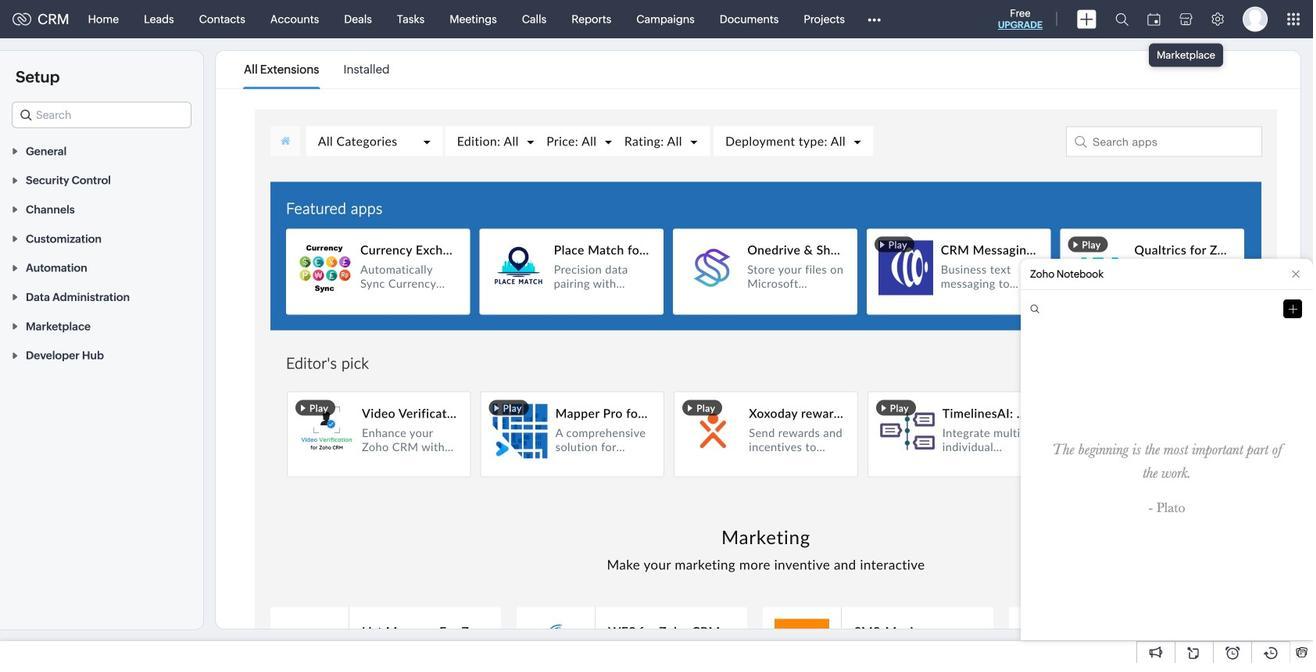 Task type: describe. For each thing, give the bounding box(es) containing it.
Search text field
[[13, 102, 191, 127]]

logo image
[[13, 13, 31, 25]]



Task type: vqa. For each thing, say whether or not it's contained in the screenshot.
Visits Link
no



Task type: locate. For each thing, give the bounding box(es) containing it.
search image
[[1116, 13, 1129, 26]]

profile element
[[1234, 0, 1278, 38]]

Other Modules field
[[858, 7, 891, 32]]

calendar image
[[1148, 13, 1161, 25]]

create menu image
[[1078, 10, 1097, 29]]

search element
[[1107, 0, 1139, 38]]

create menu element
[[1068, 0, 1107, 38]]

None field
[[12, 102, 192, 128]]

profile image
[[1243, 7, 1268, 32]]



